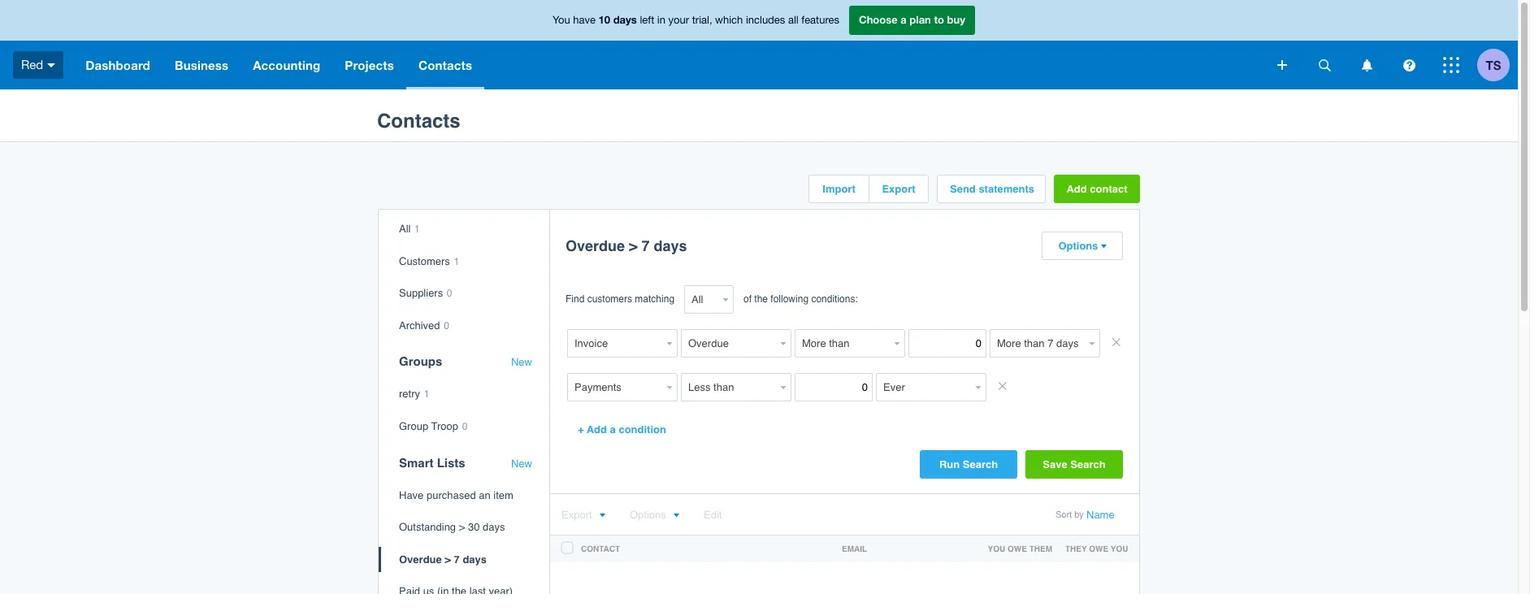 Task type: locate. For each thing, give the bounding box(es) containing it.
retry
[[399, 388, 420, 400]]

0 inside the suppliers 0
[[447, 288, 452, 299]]

1 new link from the top
[[511, 356, 533, 369]]

1 horizontal spatial options button
[[1043, 233, 1123, 259]]

0 vertical spatial a
[[901, 13, 907, 26]]

days
[[614, 13, 637, 26], [654, 237, 687, 254], [483, 521, 505, 533], [463, 553, 487, 566]]

0 vertical spatial export button
[[870, 176, 928, 202]]

1 horizontal spatial owe
[[1090, 544, 1109, 554]]

None text field
[[567, 329, 663, 358], [795, 373, 873, 402], [876, 373, 972, 402], [567, 329, 663, 358], [795, 373, 873, 402], [876, 373, 972, 402]]

suppliers 0
[[399, 287, 452, 299]]

1 horizontal spatial overdue > 7 days
[[566, 237, 687, 254]]

el image
[[1100, 244, 1107, 250], [599, 513, 605, 519], [673, 513, 680, 519]]

1 horizontal spatial options
[[1059, 240, 1099, 252]]

0
[[447, 288, 452, 299], [444, 320, 450, 332], [462, 421, 468, 432]]

statements
[[979, 183, 1035, 195]]

1 vertical spatial 7
[[454, 553, 460, 566]]

0 right archived in the bottom left of the page
[[444, 320, 450, 332]]

archived 0
[[399, 319, 450, 332]]

1 horizontal spatial you
[[1111, 544, 1129, 554]]

a left plan
[[901, 13, 907, 26]]

0 vertical spatial 7
[[642, 237, 650, 254]]

lists
[[437, 456, 466, 470]]

1 vertical spatial 0
[[444, 320, 450, 332]]

0 vertical spatial 0
[[447, 288, 452, 299]]

contacts button
[[406, 41, 485, 89]]

2 new from the top
[[511, 457, 533, 470]]

2 you from the left
[[1111, 544, 1129, 554]]

1 right retry
[[424, 389, 430, 400]]

dashboard
[[86, 58, 150, 72]]

options button for of the following conditions:
[[1043, 233, 1123, 259]]

1 vertical spatial new
[[511, 457, 533, 470]]

> up find customers matching in the left of the page
[[629, 237, 638, 254]]

+
[[578, 424, 584, 436]]

add inside button
[[1067, 183, 1088, 195]]

+ add a condition button
[[566, 415, 679, 444]]

1 horizontal spatial search
[[1071, 459, 1106, 471]]

> left 30
[[459, 521, 465, 533]]

2 search from the left
[[1071, 459, 1106, 471]]

0 horizontal spatial you
[[988, 544, 1006, 554]]

contacts
[[419, 58, 473, 72], [377, 110, 461, 133]]

0 horizontal spatial overdue
[[399, 553, 442, 566]]

matching
[[635, 293, 675, 305]]

you left them
[[988, 544, 1006, 554]]

el image for email
[[673, 513, 680, 519]]

all
[[399, 223, 411, 235]]

options button
[[1043, 233, 1123, 259], [630, 509, 680, 521]]

1 vertical spatial add
[[587, 424, 607, 436]]

svg image
[[1444, 57, 1460, 73], [1319, 59, 1331, 71], [1362, 59, 1373, 71], [1404, 59, 1416, 71], [1278, 60, 1288, 70]]

0 horizontal spatial 1
[[415, 224, 420, 235]]

el image left 'edit' 'button'
[[673, 513, 680, 519]]

2 horizontal spatial 1
[[454, 256, 459, 267]]

0 inside archived 0
[[444, 320, 450, 332]]

a
[[901, 13, 907, 26], [610, 424, 616, 436]]

add left contact
[[1067, 183, 1088, 195]]

you
[[988, 544, 1006, 554], [1111, 544, 1129, 554]]

0 horizontal spatial overdue > 7 days
[[399, 553, 487, 566]]

1 vertical spatial export
[[562, 509, 592, 521]]

1 horizontal spatial a
[[901, 13, 907, 26]]

options left 'edit' 'button'
[[630, 509, 667, 521]]

1 horizontal spatial export
[[882, 183, 916, 195]]

0 vertical spatial contacts
[[419, 58, 473, 72]]

1 horizontal spatial add
[[1067, 183, 1088, 195]]

overdue > 7 days up find customers matching in the left of the page
[[566, 237, 687, 254]]

7
[[642, 237, 650, 254], [454, 553, 460, 566]]

0 vertical spatial options
[[1059, 240, 1099, 252]]

of the following conditions:
[[744, 293, 858, 305]]

email
[[842, 544, 868, 554]]

add
[[1067, 183, 1088, 195], [587, 424, 607, 436]]

2 vertical spatial >
[[445, 553, 451, 566]]

search right save at right
[[1071, 459, 1106, 471]]

banner
[[0, 0, 1519, 89]]

1 vertical spatial export button
[[562, 509, 605, 521]]

export up contact
[[562, 509, 592, 521]]

1 vertical spatial options
[[630, 509, 667, 521]]

overdue down outstanding
[[399, 553, 442, 566]]

days up the matching
[[654, 237, 687, 254]]

All text field
[[685, 285, 720, 314]]

options for of the following conditions:
[[1059, 240, 1099, 252]]

export button right import button
[[870, 176, 928, 202]]

you have 10 days left in your trial, which includes all features
[[553, 13, 840, 26]]

1 right all
[[415, 224, 420, 235]]

archived
[[399, 319, 440, 332]]

export right import button
[[882, 183, 916, 195]]

contact
[[1090, 183, 1128, 195]]

options down add contact button
[[1059, 240, 1099, 252]]

0 right troop
[[462, 421, 468, 432]]

have purchased an item
[[399, 489, 514, 501]]

new link for smart lists
[[511, 457, 533, 470]]

which
[[716, 14, 743, 26]]

el image up contact
[[599, 513, 605, 519]]

overdue > 7 days
[[566, 237, 687, 254], [399, 553, 487, 566]]

export
[[882, 183, 916, 195], [562, 509, 592, 521]]

new for groups
[[511, 356, 533, 369]]

new for smart lists
[[511, 457, 533, 470]]

1 vertical spatial options button
[[630, 509, 680, 521]]

send statements
[[950, 183, 1035, 195]]

1 vertical spatial 1
[[454, 256, 459, 267]]

overdue up "customers"
[[566, 237, 625, 254]]

contacts down contacts popup button
[[377, 110, 461, 133]]

overdue > 7 days down outstanding > 30 days
[[399, 553, 487, 566]]

None text field
[[681, 329, 777, 358], [795, 329, 891, 358], [909, 329, 987, 358], [990, 329, 1086, 358], [567, 373, 663, 402], [681, 373, 777, 402], [681, 329, 777, 358], [795, 329, 891, 358], [909, 329, 987, 358], [990, 329, 1086, 358], [567, 373, 663, 402], [681, 373, 777, 402]]

2 new link from the top
[[511, 457, 533, 470]]

0 vertical spatial overdue > 7 days
[[566, 237, 687, 254]]

the
[[755, 293, 768, 305]]

0 vertical spatial 1
[[415, 224, 420, 235]]

1
[[415, 224, 420, 235], [454, 256, 459, 267], [424, 389, 430, 400]]

find
[[566, 293, 585, 305]]

business
[[175, 58, 229, 72]]

new link
[[511, 356, 533, 369], [511, 457, 533, 470]]

0 vertical spatial >
[[629, 237, 638, 254]]

0 vertical spatial options button
[[1043, 233, 1123, 259]]

new link for groups
[[511, 356, 533, 369]]

accounting
[[253, 58, 321, 72]]

1 vertical spatial >
[[459, 521, 465, 533]]

0 for archived
[[444, 320, 450, 332]]

search right run
[[963, 459, 998, 471]]

add right +
[[587, 424, 607, 436]]

save search button
[[1026, 450, 1124, 479]]

> down outstanding > 30 days
[[445, 553, 451, 566]]

options
[[1059, 240, 1099, 252], [630, 509, 667, 521]]

export for the rightmost export button
[[882, 183, 916, 195]]

owe left them
[[1008, 544, 1028, 554]]

el image down contact
[[1100, 244, 1107, 250]]

overdue
[[566, 237, 625, 254], [399, 553, 442, 566]]

options inside button
[[1059, 240, 1099, 252]]

1 vertical spatial a
[[610, 424, 616, 436]]

have
[[399, 489, 424, 501]]

group
[[399, 420, 429, 432]]

0 vertical spatial new link
[[511, 356, 533, 369]]

0 horizontal spatial export
[[562, 509, 592, 521]]

1 vertical spatial contacts
[[377, 110, 461, 133]]

buy
[[948, 13, 966, 26]]

search
[[963, 459, 998, 471], [1071, 459, 1106, 471]]

export button up contact
[[562, 509, 605, 521]]

1 horizontal spatial 1
[[424, 389, 430, 400]]

0 vertical spatial export
[[882, 183, 916, 195]]

1 search from the left
[[963, 459, 998, 471]]

includes
[[746, 14, 786, 26]]

1 horizontal spatial export button
[[870, 176, 928, 202]]

>
[[629, 237, 638, 254], [459, 521, 465, 533], [445, 553, 451, 566]]

1 inside retry 1
[[424, 389, 430, 400]]

export inside button
[[882, 183, 916, 195]]

0 horizontal spatial export button
[[562, 509, 605, 521]]

0 vertical spatial add
[[1067, 183, 1088, 195]]

2 horizontal spatial el image
[[1100, 244, 1107, 250]]

a left "condition"
[[610, 424, 616, 436]]

owe right they
[[1090, 544, 1109, 554]]

retry 1
[[399, 388, 430, 400]]

7 down outstanding > 30 days
[[454, 553, 460, 566]]

1 vertical spatial new link
[[511, 457, 533, 470]]

outstanding > 30 days
[[399, 521, 505, 533]]

0 horizontal spatial search
[[963, 459, 998, 471]]

options button left 'edit'
[[630, 509, 680, 521]]

1 right customers
[[454, 256, 459, 267]]

contacts right projects
[[419, 58, 473, 72]]

owe for they
[[1090, 544, 1109, 554]]

you owe them
[[988, 544, 1053, 554]]

of
[[744, 293, 752, 305]]

1 inside customers 1
[[454, 256, 459, 267]]

choose
[[859, 13, 898, 26]]

export button
[[870, 176, 928, 202], [562, 509, 605, 521]]

edit
[[704, 509, 722, 521]]

0 horizontal spatial 7
[[454, 553, 460, 566]]

they owe you
[[1066, 544, 1129, 554]]

7 up the matching
[[642, 237, 650, 254]]

0 horizontal spatial >
[[445, 553, 451, 566]]

el image for of the following conditions:
[[1100, 244, 1107, 250]]

1 for groups
[[424, 389, 430, 400]]

1 owe from the left
[[1008, 544, 1028, 554]]

0 vertical spatial overdue
[[566, 237, 625, 254]]

suppliers
[[399, 287, 443, 299]]

new
[[511, 356, 533, 369], [511, 457, 533, 470]]

0 horizontal spatial options button
[[630, 509, 680, 521]]

owe
[[1008, 544, 1028, 554], [1090, 544, 1109, 554]]

0 vertical spatial new
[[511, 356, 533, 369]]

1 horizontal spatial el image
[[673, 513, 680, 519]]

1 vertical spatial overdue
[[399, 553, 442, 566]]

search for run search
[[963, 459, 998, 471]]

sort by name
[[1056, 509, 1115, 521]]

options button down add contact button
[[1043, 233, 1123, 259]]

2 owe from the left
[[1090, 544, 1109, 554]]

conditions:
[[812, 293, 858, 305]]

you down "name"
[[1111, 544, 1129, 554]]

2 vertical spatial 1
[[424, 389, 430, 400]]

0 horizontal spatial a
[[610, 424, 616, 436]]

0 right suppliers
[[447, 288, 452, 299]]

2 vertical spatial 0
[[462, 421, 468, 432]]

save
[[1043, 459, 1068, 471]]

left
[[640, 14, 655, 26]]

0 horizontal spatial owe
[[1008, 544, 1028, 554]]

0 horizontal spatial el image
[[599, 513, 605, 519]]

0 horizontal spatial options
[[630, 509, 667, 521]]

0 horizontal spatial add
[[587, 424, 607, 436]]

1 new from the top
[[511, 356, 533, 369]]

0 inside group troop 0
[[462, 421, 468, 432]]



Task type: vqa. For each thing, say whether or not it's contained in the screenshot.
second the Box from the top
no



Task type: describe. For each thing, give the bounding box(es) containing it.
features
[[802, 14, 840, 26]]

options button for email
[[630, 509, 680, 521]]

el image inside export button
[[599, 513, 605, 519]]

smart
[[399, 456, 434, 470]]

red button
[[0, 41, 73, 89]]

30
[[468, 521, 480, 533]]

customers 1
[[399, 255, 459, 267]]

edit button
[[704, 509, 722, 521]]

following
[[771, 293, 809, 305]]

projects button
[[333, 41, 406, 89]]

owe for you
[[1008, 544, 1028, 554]]

import
[[823, 183, 856, 195]]

group troop 0
[[399, 420, 468, 432]]

1 horizontal spatial 7
[[642, 237, 650, 254]]

import button
[[810, 176, 869, 202]]

send statements button
[[938, 176, 1046, 202]]

svg image
[[47, 63, 55, 67]]

name
[[1087, 509, 1115, 521]]

projects
[[345, 58, 394, 72]]

run search
[[940, 459, 998, 471]]

banner containing ts
[[0, 0, 1519, 89]]

trial,
[[692, 14, 713, 26]]

have
[[573, 14, 596, 26]]

save search
[[1043, 459, 1106, 471]]

customers
[[399, 255, 450, 267]]

troop
[[431, 420, 459, 432]]

an
[[479, 489, 491, 501]]

name button
[[1087, 509, 1115, 521]]

groups
[[399, 355, 443, 369]]

+ add a condition
[[578, 424, 667, 436]]

accounting button
[[241, 41, 333, 89]]

find customers matching
[[566, 293, 675, 305]]

search for save search
[[1071, 459, 1106, 471]]

condition
[[619, 424, 667, 436]]

red
[[21, 58, 43, 71]]

1 inside all 1
[[415, 224, 420, 235]]

choose a plan to buy
[[859, 13, 966, 26]]

you
[[553, 14, 570, 26]]

add contact button
[[1054, 175, 1141, 203]]

smart lists
[[399, 456, 466, 470]]

export for the left export button
[[562, 509, 592, 521]]

run
[[940, 459, 960, 471]]

days right 30
[[483, 521, 505, 533]]

1 horizontal spatial >
[[459, 521, 465, 533]]

ts
[[1487, 57, 1502, 72]]

sort
[[1056, 510, 1073, 520]]

days right 10 at the top left
[[614, 13, 637, 26]]

all 1
[[399, 223, 420, 235]]

2 horizontal spatial >
[[629, 237, 638, 254]]

contact
[[581, 544, 620, 554]]

a inside "banner"
[[901, 13, 907, 26]]

1 you from the left
[[988, 544, 1006, 554]]

purchased
[[427, 489, 476, 501]]

in
[[658, 14, 666, 26]]

1 for all
[[454, 256, 459, 267]]

contacts inside popup button
[[419, 58, 473, 72]]

add contact
[[1067, 183, 1128, 195]]

1 vertical spatial overdue > 7 days
[[399, 553, 487, 566]]

a inside + add a condition 'button'
[[610, 424, 616, 436]]

options for email
[[630, 509, 667, 521]]

item
[[494, 489, 514, 501]]

your
[[669, 14, 690, 26]]

by
[[1075, 510, 1084, 520]]

dashboard link
[[73, 41, 163, 89]]

ts button
[[1478, 41, 1519, 89]]

them
[[1030, 544, 1053, 554]]

outstanding
[[399, 521, 456, 533]]

they
[[1066, 544, 1087, 554]]

run search button
[[920, 450, 1018, 479]]

business button
[[163, 41, 241, 89]]

1 horizontal spatial overdue
[[566, 237, 625, 254]]

customers
[[588, 293, 633, 305]]

plan
[[910, 13, 932, 26]]

send
[[950, 183, 976, 195]]

all
[[789, 14, 799, 26]]

10
[[599, 13, 611, 26]]

0 for suppliers
[[447, 288, 452, 299]]

to
[[934, 13, 945, 26]]

days down 30
[[463, 553, 487, 566]]

add inside 'button'
[[587, 424, 607, 436]]



